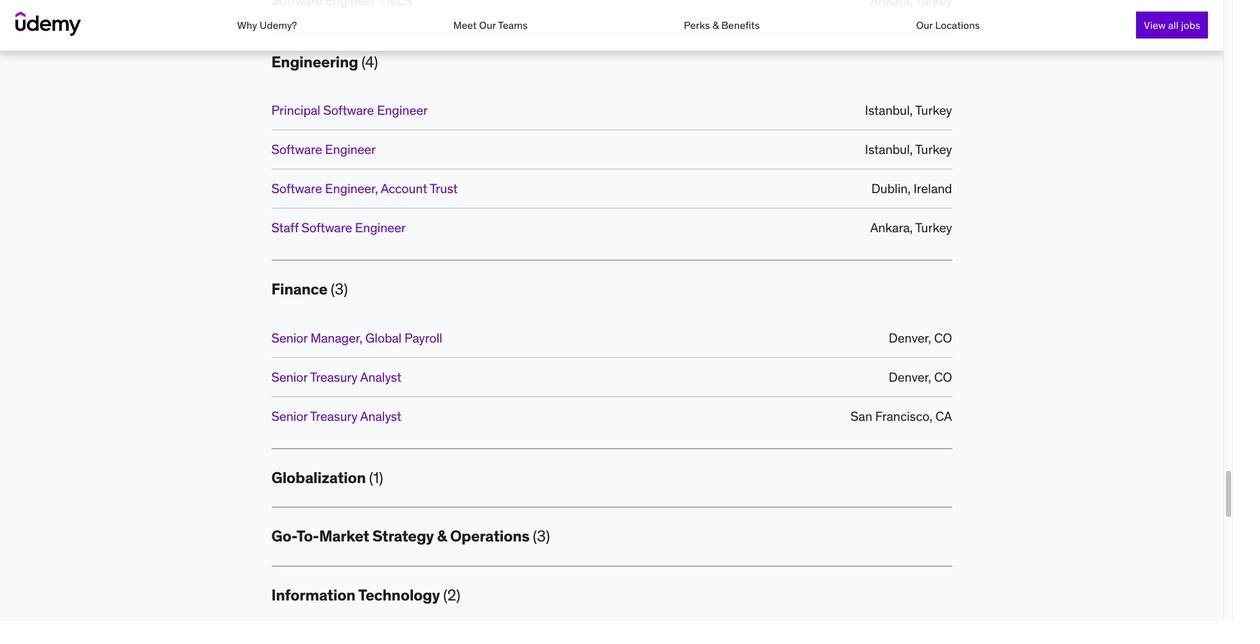 Task type: describe. For each thing, give the bounding box(es) containing it.
information
[[271, 586, 356, 606]]

1 senior from the top
[[271, 330, 308, 346]]

to-
[[297, 527, 319, 547]]

udemy image
[[15, 12, 81, 36]]

globalization
[[271, 468, 366, 488]]

information technology (2)
[[271, 586, 460, 606]]

0 horizontal spatial (3)
[[331, 280, 348, 300]]

1 vertical spatial (3)
[[533, 527, 550, 547]]

perks & benefits
[[684, 19, 760, 31]]

francisco,
[[876, 409, 933, 425]]

co for senior manager, global payroll
[[935, 330, 953, 346]]

co for senior treasury analyst
[[935, 369, 953, 385]]

teams
[[498, 19, 528, 31]]

treasury for san francisco, ca
[[310, 409, 358, 425]]

staff
[[271, 220, 299, 236]]

manager,
[[311, 330, 363, 346]]

2 our from the left
[[917, 19, 933, 31]]

meet our teams link
[[453, 19, 528, 31]]

ca
[[936, 409, 953, 425]]

jobs
[[1182, 19, 1201, 31]]

denver, co for senior manager, global payroll
[[889, 330, 953, 346]]

engineer for staff software engineer
[[355, 220, 406, 236]]

senior treasury analyst for denver, co
[[271, 369, 402, 385]]

1 vertical spatial engineer
[[325, 142, 376, 158]]

meet
[[453, 19, 477, 31]]

account
[[381, 181, 427, 197]]

locations
[[936, 19, 980, 31]]

istanbul, turkey for principal software engineer
[[865, 102, 953, 119]]

2 senior from the top
[[271, 369, 308, 385]]

global
[[365, 330, 402, 346]]

view
[[1144, 19, 1166, 31]]

go-to-market strategy & operations (3)
[[271, 527, 550, 547]]

denver, for senior treasury analyst
[[889, 369, 932, 385]]

dublin, ireland
[[872, 181, 953, 197]]

software right the "staff"
[[301, 220, 352, 236]]

treasury for denver, co
[[310, 369, 358, 385]]

go-
[[271, 527, 297, 547]]

software up the "staff"
[[271, 181, 322, 197]]

(2)
[[443, 586, 460, 606]]

analyst for san francisco, ca
[[360, 409, 402, 425]]

our locations
[[917, 19, 980, 31]]

engineer,
[[325, 181, 378, 197]]

our locations link
[[917, 19, 980, 31]]

senior manager, global payroll
[[271, 330, 442, 346]]

why
[[237, 19, 257, 31]]

ankara, turkey
[[871, 220, 953, 236]]

technology
[[358, 586, 440, 606]]

engineer for principal software engineer
[[377, 102, 428, 119]]

staff software engineer
[[271, 220, 406, 236]]

denver, for senior manager, global payroll
[[889, 330, 932, 346]]

ankara,
[[871, 220, 913, 236]]



Task type: vqa. For each thing, say whether or not it's contained in the screenshot.
hoped
no



Task type: locate. For each thing, give the bounding box(es) containing it.
istanbul, for principal software engineer
[[865, 102, 913, 119]]

2 co from the top
[[935, 369, 953, 385]]

(1)
[[369, 468, 383, 488]]

why udemy?
[[237, 19, 297, 31]]

meet our teams
[[453, 19, 528, 31]]

operations
[[450, 527, 530, 547]]

1 denver, from the top
[[889, 330, 932, 346]]

1 istanbul, from the top
[[865, 102, 913, 119]]

ireland
[[914, 181, 953, 197]]

software
[[323, 102, 374, 119], [271, 142, 322, 158], [271, 181, 322, 197], [301, 220, 352, 236]]

software up the software engineer
[[323, 102, 374, 119]]

2 istanbul, turkey from the top
[[865, 142, 953, 158]]

globalization (1)
[[271, 468, 383, 488]]

treasury down "manager,"
[[310, 369, 358, 385]]

senior
[[271, 330, 308, 346], [271, 369, 308, 385], [271, 409, 308, 425]]

istanbul,
[[865, 102, 913, 119], [865, 142, 913, 158]]

analyst
[[360, 369, 402, 385], [360, 409, 402, 425]]

(3) right operations
[[533, 527, 550, 547]]

&
[[713, 19, 719, 31], [437, 527, 447, 547]]

0 vertical spatial analyst
[[360, 369, 402, 385]]

all
[[1169, 19, 1179, 31]]

san francisco, ca
[[851, 409, 953, 425]]

1 istanbul, turkey from the top
[[865, 102, 953, 119]]

2 analyst from the top
[[360, 409, 402, 425]]

2 istanbul, from the top
[[865, 142, 913, 158]]

1 analyst from the top
[[360, 369, 402, 385]]

0 vertical spatial senior treasury analyst
[[271, 369, 402, 385]]

perks & benefits link
[[684, 19, 760, 31]]

view all jobs link
[[1137, 12, 1209, 39]]

udemy?
[[260, 19, 297, 31]]

why udemy? link
[[237, 19, 297, 31]]

engineer
[[377, 102, 428, 119], [325, 142, 376, 158], [355, 220, 406, 236]]

2 treasury from the top
[[310, 409, 358, 425]]

principal software engineer
[[271, 102, 428, 119]]

2 senior treasury analyst from the top
[[271, 409, 402, 425]]

0 vertical spatial co
[[935, 330, 953, 346]]

2 turkey from the top
[[916, 142, 953, 158]]

1 our from the left
[[479, 19, 496, 31]]

view all jobs
[[1144, 19, 1201, 31]]

engineer down (4) in the left top of the page
[[377, 102, 428, 119]]

1 vertical spatial analyst
[[360, 409, 402, 425]]

2 vertical spatial turkey
[[916, 220, 953, 236]]

0 horizontal spatial our
[[479, 19, 496, 31]]

2 denver, from the top
[[889, 369, 932, 385]]

0 vertical spatial &
[[713, 19, 719, 31]]

finance
[[271, 280, 328, 300]]

0 vertical spatial istanbul,
[[865, 102, 913, 119]]

(4)
[[362, 52, 378, 72]]

istanbul, turkey for software engineer
[[865, 142, 953, 158]]

1 vertical spatial denver,
[[889, 369, 932, 385]]

engineering (4)
[[271, 52, 378, 72]]

1 vertical spatial turkey
[[916, 142, 953, 158]]

co
[[935, 330, 953, 346], [935, 369, 953, 385]]

istanbul, turkey
[[865, 102, 953, 119], [865, 142, 953, 158]]

1 vertical spatial &
[[437, 527, 447, 547]]

our left the locations
[[917, 19, 933, 31]]

2 vertical spatial senior
[[271, 409, 308, 425]]

1 vertical spatial denver, co
[[889, 369, 953, 385]]

denver, co
[[889, 330, 953, 346], [889, 369, 953, 385]]

san
[[851, 409, 873, 425]]

turkey
[[916, 102, 953, 119], [916, 142, 953, 158], [916, 220, 953, 236]]

turkey for staff software engineer
[[916, 220, 953, 236]]

0 vertical spatial istanbul, turkey
[[865, 102, 953, 119]]

finance (3)
[[271, 280, 348, 300]]

1 vertical spatial senior
[[271, 369, 308, 385]]

1 horizontal spatial our
[[917, 19, 933, 31]]

analyst up (1)
[[360, 409, 402, 425]]

(3) right finance
[[331, 280, 348, 300]]

1 vertical spatial istanbul, turkey
[[865, 142, 953, 158]]

denver, co for senior treasury analyst
[[889, 369, 953, 385]]

1 treasury from the top
[[310, 369, 358, 385]]

0 vertical spatial senior
[[271, 330, 308, 346]]

senior treasury analyst down "manager,"
[[271, 369, 402, 385]]

turkey for principal software engineer
[[916, 102, 953, 119]]

engineer down software engineer, account trust
[[355, 220, 406, 236]]

0 vertical spatial (3)
[[331, 280, 348, 300]]

0 horizontal spatial &
[[437, 527, 447, 547]]

0 vertical spatial denver,
[[889, 330, 932, 346]]

0 vertical spatial treasury
[[310, 369, 358, 385]]

engineering
[[271, 52, 358, 72]]

0 vertical spatial engineer
[[377, 102, 428, 119]]

1 co from the top
[[935, 330, 953, 346]]

software engineer
[[271, 142, 376, 158]]

2 vertical spatial engineer
[[355, 220, 406, 236]]

istanbul, for software engineer
[[865, 142, 913, 158]]

1 vertical spatial senior treasury analyst
[[271, 409, 402, 425]]

3 turkey from the top
[[916, 220, 953, 236]]

1 turkey from the top
[[916, 102, 953, 119]]

senior treasury analyst
[[271, 369, 402, 385], [271, 409, 402, 425]]

0 vertical spatial turkey
[[916, 102, 953, 119]]

1 vertical spatial istanbul,
[[865, 142, 913, 158]]

1 horizontal spatial &
[[713, 19, 719, 31]]

turkey for software engineer
[[916, 142, 953, 158]]

analyst down global in the bottom left of the page
[[360, 369, 402, 385]]

1 senior treasury analyst from the top
[[271, 369, 402, 385]]

engineer down principal software engineer
[[325, 142, 376, 158]]

1 vertical spatial co
[[935, 369, 953, 385]]

& right perks
[[713, 19, 719, 31]]

our
[[479, 19, 496, 31], [917, 19, 933, 31]]

treasury up globalization (1) on the left bottom
[[310, 409, 358, 425]]

senior treasury analyst up globalization (1) on the left bottom
[[271, 409, 402, 425]]

denver,
[[889, 330, 932, 346], [889, 369, 932, 385]]

payroll
[[405, 330, 442, 346]]

analyst for denver, co
[[360, 369, 402, 385]]

senior treasury analyst for san francisco, ca
[[271, 409, 402, 425]]

1 denver, co from the top
[[889, 330, 953, 346]]

market
[[319, 527, 369, 547]]

1 vertical spatial treasury
[[310, 409, 358, 425]]

software down principal
[[271, 142, 322, 158]]

& right strategy
[[437, 527, 447, 547]]

(3)
[[331, 280, 348, 300], [533, 527, 550, 547]]

software engineer, account trust
[[271, 181, 458, 197]]

treasury
[[310, 369, 358, 385], [310, 409, 358, 425]]

dublin,
[[872, 181, 911, 197]]

perks
[[684, 19, 710, 31]]

3 senior from the top
[[271, 409, 308, 425]]

principal
[[271, 102, 320, 119]]

strategy
[[373, 527, 434, 547]]

2 denver, co from the top
[[889, 369, 953, 385]]

trust
[[430, 181, 458, 197]]

benefits
[[722, 19, 760, 31]]

our right meet
[[479, 19, 496, 31]]

0 vertical spatial denver, co
[[889, 330, 953, 346]]

1 horizontal spatial (3)
[[533, 527, 550, 547]]



